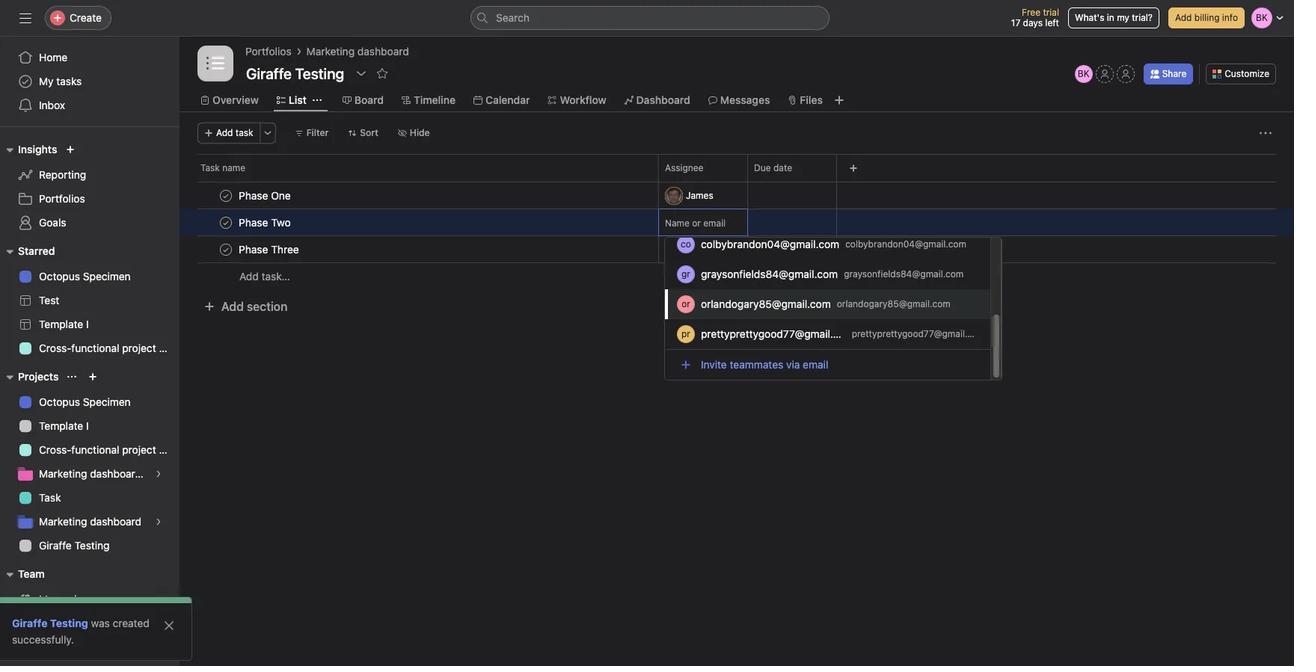 Task type: vqa. For each thing, say whether or not it's contained in the screenshot.
Expand New message icon
no



Task type: locate. For each thing, give the bounding box(es) containing it.
0 vertical spatial invite
[[701, 359, 727, 371]]

marketing dashboard link inside projects element
[[9, 510, 171, 534]]

ja
[[669, 190, 679, 201]]

giraffe inside projects element
[[39, 540, 72, 552]]

add tab image
[[834, 94, 846, 106]]

2 specimen from the top
[[83, 396, 131, 409]]

projects button
[[0, 368, 59, 386]]

0 vertical spatial template i
[[39, 318, 89, 331]]

free
[[1022, 7, 1041, 18]]

cross-functional project plan inside projects element
[[39, 444, 180, 457]]

1 vertical spatial plan
[[159, 444, 180, 457]]

octopus for starred
[[39, 270, 80, 283]]

2 cross-functional project plan link from the top
[[9, 439, 180, 463]]

row
[[180, 154, 1295, 182], [198, 181, 1277, 183], [180, 182, 1295, 210], [180, 209, 1295, 237], [180, 236, 1295, 263]]

template down test
[[39, 318, 83, 331]]

section
[[247, 300, 288, 314]]

what's in my trial? button
[[1069, 7, 1160, 28]]

1 horizontal spatial dashboard
[[358, 45, 409, 58]]

my tasks
[[39, 75, 82, 88]]

plan inside projects element
[[159, 444, 180, 457]]

task inside projects element
[[39, 492, 61, 504]]

octopus inside starred element
[[39, 270, 80, 283]]

1 vertical spatial dashboard
[[90, 516, 142, 528]]

phase one cell
[[180, 182, 659, 210]]

my down the 'team'
[[39, 594, 54, 606]]

cross- inside starred element
[[39, 342, 71, 355]]

invite for invite
[[42, 641, 69, 653]]

0 vertical spatial plan
[[159, 342, 180, 355]]

1 cross-functional project plan link from the top
[[9, 337, 180, 361]]

0 vertical spatial template i link
[[9, 313, 171, 337]]

0 vertical spatial project
[[122, 342, 156, 355]]

1 project from the top
[[122, 342, 156, 355]]

completed image inside "phase three" cell
[[217, 241, 235, 259]]

0 vertical spatial cross-functional project plan link
[[9, 337, 180, 361]]

portfolios link up list link
[[246, 43, 292, 60]]

1 octopus specimen from the top
[[39, 270, 131, 283]]

template i down show options, current sort, top icon
[[39, 420, 89, 433]]

board
[[355, 94, 384, 106]]

plan inside starred element
[[159, 342, 180, 355]]

specimen up test link
[[83, 270, 131, 283]]

giraffe testing
[[39, 540, 110, 552], [12, 617, 88, 630]]

info
[[1223, 12, 1239, 23]]

2 octopus specimen from the top
[[39, 396, 131, 409]]

template for first template i link from the bottom of the page
[[39, 420, 83, 433]]

add to starred image
[[377, 67, 389, 79]]

template down show options, current sort, top icon
[[39, 420, 83, 433]]

trial
[[1044, 7, 1060, 18]]

2 octopus specimen link from the top
[[9, 391, 171, 415]]

1 vertical spatial marketing dashboard
[[39, 516, 142, 528]]

3 completed checkbox from the top
[[217, 241, 235, 259]]

octopus specimen inside starred element
[[39, 270, 131, 283]]

more actions image right task
[[263, 129, 272, 138]]

2 functional from the top
[[71, 444, 119, 457]]

billing
[[1195, 12, 1220, 23]]

cross-functional project plan link up new project or portfolio image
[[9, 337, 180, 361]]

0 vertical spatial dashboard
[[358, 45, 409, 58]]

1 vertical spatial task
[[39, 492, 61, 504]]

0 vertical spatial giraffe
[[39, 540, 72, 552]]

overview link
[[201, 92, 259, 109]]

2 i from the top
[[86, 420, 89, 433]]

invite down my workspace
[[42, 641, 69, 653]]

assignee
[[665, 162, 704, 174]]

cross-functional project plan
[[39, 342, 180, 355], [39, 444, 180, 457]]

i
[[86, 318, 89, 331], [86, 420, 89, 433]]

dashboard up add to starred icon
[[358, 45, 409, 58]]

2 cross-functional project plan from the top
[[39, 444, 180, 457]]

specimen down new project or portfolio image
[[83, 396, 131, 409]]

2 octopus from the top
[[39, 396, 80, 409]]

0 vertical spatial completed image
[[217, 214, 235, 232]]

1 cross- from the top
[[39, 342, 71, 355]]

task left "name"
[[201, 162, 220, 174]]

1 vertical spatial invite
[[42, 641, 69, 653]]

specimen
[[83, 270, 131, 283], [83, 396, 131, 409]]

orlandogary85@gmail.com down add task… row
[[701, 298, 831, 311]]

octopus down show options, current sort, top icon
[[39, 396, 80, 409]]

projects
[[18, 370, 59, 383]]

insights button
[[0, 141, 57, 159]]

dashboard
[[637, 94, 691, 106]]

giraffe testing link up teams element at the bottom left of the page
[[9, 534, 171, 558]]

2 vertical spatial marketing
[[39, 516, 87, 528]]

giraffe testing up teams element at the bottom left of the page
[[39, 540, 110, 552]]

template i
[[39, 318, 89, 331], [39, 420, 89, 433]]

0 horizontal spatial dashboard
[[90, 516, 142, 528]]

testing down my workspace
[[50, 617, 88, 630]]

0 vertical spatial task
[[201, 162, 220, 174]]

1 vertical spatial completed checkbox
[[217, 214, 235, 232]]

hide button
[[391, 123, 437, 144]]

prettyprettygood77@gmail.com
[[701, 328, 854, 341], [852, 329, 986, 340]]

show options, current sort, top image
[[68, 373, 77, 382]]

marketing up task link
[[39, 468, 87, 481]]

add inside row
[[240, 270, 259, 283]]

1 vertical spatial portfolios link
[[9, 187, 171, 211]]

invite button
[[14, 634, 79, 661]]

marketing dashboard link up show options icon
[[307, 43, 409, 60]]

1 vertical spatial octopus specimen
[[39, 396, 131, 409]]

cross-functional project plan link up marketing dashboards
[[9, 439, 180, 463]]

marketing
[[307, 45, 355, 58], [39, 468, 87, 481], [39, 516, 87, 528]]

task for task name
[[201, 162, 220, 174]]

orlandogary85@gmail.com
[[701, 298, 831, 311], [837, 299, 951, 310]]

reporting
[[39, 168, 86, 181]]

calendar
[[486, 94, 530, 106]]

giraffe up successfully.
[[12, 617, 48, 630]]

1 horizontal spatial colbybrandon04@gmail.com
[[846, 239, 967, 250]]

filter button
[[288, 123, 336, 144]]

i inside starred element
[[86, 318, 89, 331]]

cross-functional project plan inside starred element
[[39, 342, 180, 355]]

1 vertical spatial completed image
[[217, 241, 235, 259]]

1 vertical spatial giraffe
[[12, 617, 48, 630]]

specimen for template i
[[83, 396, 131, 409]]

giraffe testing up successfully.
[[12, 617, 88, 630]]

teams element
[[0, 561, 180, 615]]

1 template from the top
[[39, 318, 83, 331]]

0 horizontal spatial marketing dashboard link
[[9, 510, 171, 534]]

testing up teams element at the bottom left of the page
[[74, 540, 110, 552]]

add field image
[[850, 164, 859, 173]]

functional inside starred element
[[71, 342, 119, 355]]

portfolios down "reporting"
[[39, 192, 85, 205]]

marketing dashboard up show options icon
[[307, 45, 409, 58]]

project down test link
[[122, 342, 156, 355]]

add left "section"
[[222, 300, 244, 314]]

plan
[[159, 342, 180, 355], [159, 444, 180, 457]]

1 vertical spatial my
[[39, 594, 54, 606]]

1 vertical spatial specimen
[[83, 396, 131, 409]]

testing
[[74, 540, 110, 552], [50, 617, 88, 630]]

marketing dashboard link down marketing dashboards link
[[9, 510, 171, 534]]

portfolios
[[246, 45, 292, 58], [39, 192, 85, 205]]

1 vertical spatial i
[[86, 420, 89, 433]]

i up marketing dashboards
[[86, 420, 89, 433]]

cross-functional project plan up dashboards at left bottom
[[39, 444, 180, 457]]

template for 2nd template i link from the bottom
[[39, 318, 83, 331]]

1 completed image from the top
[[217, 214, 235, 232]]

add left billing
[[1176, 12, 1193, 23]]

project
[[122, 342, 156, 355], [122, 444, 156, 457]]

filter
[[307, 127, 329, 138]]

1 completed checkbox from the top
[[217, 187, 235, 205]]

my for my tasks
[[39, 75, 54, 88]]

i for first template i link from the bottom of the page
[[86, 420, 89, 433]]

dashboard inside projects element
[[90, 516, 142, 528]]

completed image down completed image
[[217, 214, 235, 232]]

1 vertical spatial marketing
[[39, 468, 87, 481]]

marketing down task link
[[39, 516, 87, 528]]

my workspace link
[[9, 588, 171, 612]]

0 horizontal spatial invite
[[42, 641, 69, 653]]

task…
[[262, 270, 290, 283]]

portfolios up list link
[[246, 45, 292, 58]]

1 vertical spatial octopus specimen link
[[9, 391, 171, 415]]

add inside button
[[216, 127, 233, 138]]

marketing dashboard link
[[307, 43, 409, 60], [9, 510, 171, 534]]

0 vertical spatial marketing dashboard link
[[307, 43, 409, 60]]

specimen inside projects element
[[83, 396, 131, 409]]

date
[[774, 162, 793, 174]]

portfolios link
[[246, 43, 292, 60], [9, 187, 171, 211]]

1 vertical spatial template
[[39, 420, 83, 433]]

project up "see details, marketing dashboards" image
[[122, 444, 156, 457]]

completed checkbox down completed image
[[217, 214, 235, 232]]

add left the task…
[[240, 270, 259, 283]]

completed image left phase three text box
[[217, 241, 235, 259]]

task inside row
[[201, 162, 220, 174]]

portfolios link down "reporting"
[[9, 187, 171, 211]]

i inside projects element
[[86, 420, 89, 433]]

template i down test
[[39, 318, 89, 331]]

add billing info button
[[1169, 7, 1245, 28]]

completed checkbox left phase three text box
[[217, 241, 235, 259]]

my
[[39, 75, 54, 88], [39, 594, 54, 606]]

1 vertical spatial cross-
[[39, 444, 71, 457]]

octopus specimen up test link
[[39, 270, 131, 283]]

0 vertical spatial octopus specimen
[[39, 270, 131, 283]]

functional
[[71, 342, 119, 355], [71, 444, 119, 457]]

1 vertical spatial portfolios
[[39, 192, 85, 205]]

octopus specimen
[[39, 270, 131, 283], [39, 396, 131, 409]]

0 vertical spatial cross-
[[39, 342, 71, 355]]

messages link
[[709, 92, 770, 109]]

add for add task…
[[240, 270, 259, 283]]

1 vertical spatial cross-functional project plan
[[39, 444, 180, 457]]

Name or email text field
[[665, 210, 745, 237]]

0 vertical spatial cross-functional project plan
[[39, 342, 180, 355]]

add
[[1176, 12, 1193, 23], [216, 127, 233, 138], [240, 270, 259, 283], [222, 300, 244, 314]]

orlandogary85@gmail.com orlandogary85@gmail.com
[[701, 298, 951, 311]]

2 template i link from the top
[[9, 415, 171, 439]]

cross-functional project plan link
[[9, 337, 180, 361], [9, 439, 180, 463]]

1 octopus from the top
[[39, 270, 80, 283]]

1 i from the top
[[86, 318, 89, 331]]

1 vertical spatial functional
[[71, 444, 119, 457]]

None text field
[[243, 60, 348, 87]]

sort button
[[342, 123, 385, 144]]

1 octopus specimen link from the top
[[9, 265, 171, 289]]

0 horizontal spatial task
[[39, 492, 61, 504]]

row containing ja
[[180, 182, 1295, 210]]

giraffe testing inside projects element
[[39, 540, 110, 552]]

co
[[681, 239, 692, 250]]

2 template i from the top
[[39, 420, 89, 433]]

created
[[113, 617, 150, 630]]

create button
[[45, 6, 111, 30]]

octopus specimen for template i
[[39, 396, 131, 409]]

2 vertical spatial completed checkbox
[[217, 241, 235, 259]]

giraffe up the 'team'
[[39, 540, 72, 552]]

Completed checkbox
[[217, 187, 235, 205], [217, 214, 235, 232], [217, 241, 235, 259]]

0 horizontal spatial portfolios
[[39, 192, 85, 205]]

cross- up marketing dashboards link
[[39, 444, 71, 457]]

workspace
[[56, 594, 108, 606]]

0 vertical spatial completed checkbox
[[217, 187, 235, 205]]

1 my from the top
[[39, 75, 54, 88]]

1 horizontal spatial graysonfields84@gmail.com
[[844, 269, 964, 280]]

template i for first template i link from the bottom of the page
[[39, 420, 89, 433]]

2 template from the top
[[39, 420, 83, 433]]

octopus specimen link up test
[[9, 265, 171, 289]]

cell
[[659, 236, 748, 263]]

starred
[[18, 245, 55, 257]]

days
[[1024, 17, 1043, 28]]

i down test link
[[86, 318, 89, 331]]

octopus
[[39, 270, 80, 283], [39, 396, 80, 409]]

marketing dashboards
[[39, 468, 147, 481]]

marketing for marketing dashboard link within projects element
[[39, 516, 87, 528]]

due
[[754, 162, 771, 174]]

see details, marketing dashboards image
[[154, 470, 163, 479]]

octopus specimen link
[[9, 265, 171, 289], [9, 391, 171, 415]]

pr
[[682, 329, 691, 340]]

more actions image down customize
[[1260, 127, 1272, 139]]

octopus specimen inside projects element
[[39, 396, 131, 409]]

new project or portfolio image
[[89, 373, 98, 382]]

template i link down test
[[9, 313, 171, 337]]

more actions image
[[1260, 127, 1272, 139], [263, 129, 272, 138]]

cross-functional project plan up new project or portfolio image
[[39, 342, 180, 355]]

0 horizontal spatial orlandogary85@gmail.com
[[701, 298, 831, 311]]

cell inside header untitled section tree grid
[[659, 236, 748, 263]]

completed checkbox inside "phase three" cell
[[217, 241, 235, 259]]

1 vertical spatial template i link
[[9, 415, 171, 439]]

1 vertical spatial template i
[[39, 420, 89, 433]]

1 plan from the top
[[159, 342, 180, 355]]

1 horizontal spatial invite
[[701, 359, 727, 371]]

james
[[686, 190, 714, 201]]

testing inside projects element
[[74, 540, 110, 552]]

1 horizontal spatial task
[[201, 162, 220, 174]]

template inside projects element
[[39, 420, 83, 433]]

template i link up marketing dashboards
[[9, 415, 171, 439]]

1 template i link from the top
[[9, 313, 171, 337]]

template inside starred element
[[39, 318, 83, 331]]

phase two cell
[[180, 209, 659, 237]]

my inside teams element
[[39, 594, 54, 606]]

add task… button
[[240, 269, 290, 285]]

1 horizontal spatial marketing dashboard
[[307, 45, 409, 58]]

octopus inside projects element
[[39, 396, 80, 409]]

octopus up test
[[39, 270, 80, 283]]

template i inside starred element
[[39, 318, 89, 331]]

0 vertical spatial specimen
[[83, 270, 131, 283]]

2 cross- from the top
[[39, 444, 71, 457]]

via
[[787, 359, 800, 371]]

completed checkbox inside phase two "cell"
[[217, 214, 235, 232]]

giraffe testing link
[[9, 534, 171, 558], [12, 617, 88, 630]]

0 vertical spatial octopus specimen link
[[9, 265, 171, 289]]

0 vertical spatial i
[[86, 318, 89, 331]]

1 horizontal spatial orlandogary85@gmail.com
[[837, 299, 951, 310]]

invite left teammates
[[701, 359, 727, 371]]

1 vertical spatial octopus
[[39, 396, 80, 409]]

1 vertical spatial project
[[122, 444, 156, 457]]

marketing dashboard inside projects element
[[39, 516, 142, 528]]

functional up marketing dashboards
[[71, 444, 119, 457]]

1 functional from the top
[[71, 342, 119, 355]]

giraffe testing link up successfully.
[[12, 617, 88, 630]]

prettyprettygood77@gmail.com inside prettyprettygood77@gmail.com prettyprettygood77@gmail.com
[[852, 329, 986, 340]]

0 vertical spatial octopus
[[39, 270, 80, 283]]

1 horizontal spatial portfolios link
[[246, 43, 292, 60]]

2 my from the top
[[39, 594, 54, 606]]

free trial 17 days left
[[1012, 7, 1060, 28]]

octopus specimen link down new project or portfolio image
[[9, 391, 171, 415]]

0 vertical spatial template
[[39, 318, 83, 331]]

completed checkbox down task name
[[217, 187, 235, 205]]

my left the tasks in the top of the page
[[39, 75, 54, 88]]

task name
[[201, 162, 246, 174]]

workflow link
[[548, 92, 607, 109]]

0 vertical spatial functional
[[71, 342, 119, 355]]

my workspace
[[39, 594, 108, 606]]

dashboard down task link
[[90, 516, 142, 528]]

see details, marketing dashboard image
[[154, 518, 163, 527]]

insights
[[18, 143, 57, 156]]

completed checkbox inside phase one cell
[[217, 187, 235, 205]]

test link
[[9, 289, 171, 313]]

specimen inside starred element
[[83, 270, 131, 283]]

2 completed image from the top
[[217, 241, 235, 259]]

octopus specimen down new project or portfolio image
[[39, 396, 131, 409]]

completed image
[[217, 214, 235, 232], [217, 241, 235, 259]]

see details, my workspace image
[[154, 596, 163, 605]]

1 vertical spatial testing
[[50, 617, 88, 630]]

1 horizontal spatial portfolios
[[246, 45, 292, 58]]

1 specimen from the top
[[83, 270, 131, 283]]

1 cross-functional project plan from the top
[[39, 342, 180, 355]]

completed image for phase two text box
[[217, 214, 235, 232]]

functional up new project or portfolio image
[[71, 342, 119, 355]]

template i inside projects element
[[39, 420, 89, 433]]

0 horizontal spatial marketing dashboard
[[39, 516, 142, 528]]

my inside global element
[[39, 75, 54, 88]]

template i link
[[9, 313, 171, 337], [9, 415, 171, 439]]

marketing dashboard down task link
[[39, 516, 142, 528]]

add left task
[[216, 127, 233, 138]]

completed checkbox for phase three text box
[[217, 241, 235, 259]]

0 vertical spatial giraffe testing
[[39, 540, 110, 552]]

0 vertical spatial testing
[[74, 540, 110, 552]]

cross- up projects
[[39, 342, 71, 355]]

2 completed checkbox from the top
[[217, 214, 235, 232]]

1 vertical spatial cross-functional project plan link
[[9, 439, 180, 463]]

completed image inside phase two "cell"
[[217, 214, 235, 232]]

add task
[[216, 127, 253, 138]]

left
[[1046, 17, 1060, 28]]

1 template i from the top
[[39, 318, 89, 331]]

0 vertical spatial my
[[39, 75, 54, 88]]

marketing up tab actions image
[[307, 45, 355, 58]]

1 vertical spatial marketing dashboard link
[[9, 510, 171, 534]]

task
[[236, 127, 253, 138]]

orlandogary85@gmail.com up prettyprettygood77@gmail.com prettyprettygood77@gmail.com at the right
[[837, 299, 951, 310]]

2 plan from the top
[[159, 444, 180, 457]]

task down marketing dashboards link
[[39, 492, 61, 504]]

invite inside button
[[42, 641, 69, 653]]



Task type: describe. For each thing, give the bounding box(es) containing it.
customize button
[[1207, 64, 1277, 85]]

add task…
[[240, 270, 290, 283]]

my for my workspace
[[39, 594, 54, 606]]

2 project from the top
[[122, 444, 156, 457]]

marketing dashboards link
[[9, 463, 171, 487]]

list link
[[277, 92, 307, 109]]

completed image for phase three text box
[[217, 241, 235, 259]]

new image
[[66, 145, 75, 154]]

sort
[[360, 127, 379, 138]]

starred element
[[0, 238, 180, 364]]

tasks
[[56, 75, 82, 88]]

Phase Three text field
[[236, 242, 304, 257]]

task link
[[9, 487, 171, 510]]

files
[[800, 94, 823, 106]]

customize
[[1225, 68, 1270, 79]]

cross- inside projects element
[[39, 444, 71, 457]]

1 horizontal spatial marketing dashboard link
[[307, 43, 409, 60]]

trial?
[[1133, 12, 1153, 23]]

1 horizontal spatial more actions image
[[1260, 127, 1272, 139]]

share button
[[1144, 64, 1194, 85]]

reporting link
[[9, 163, 171, 187]]

0 horizontal spatial portfolios link
[[9, 187, 171, 211]]

add for add billing info
[[1176, 12, 1193, 23]]

hide
[[410, 127, 430, 138]]

in
[[1108, 12, 1115, 23]]

calendar link
[[474, 92, 530, 109]]

home link
[[9, 46, 171, 70]]

0 horizontal spatial colbybrandon04@gmail.com
[[701, 238, 840, 251]]

plan for 1st the cross-functional project plan link from the bottom of the page
[[159, 444, 180, 457]]

timeline
[[414, 94, 456, 106]]

global element
[[0, 37, 180, 126]]

files link
[[788, 92, 823, 109]]

what's
[[1076, 12, 1105, 23]]

was
[[91, 617, 110, 630]]

completed image
[[217, 187, 235, 205]]

orlandogary85@gmail.com option
[[665, 290, 991, 320]]

what's in my trial?
[[1076, 12, 1153, 23]]

orlandogary85@gmail.com inside orlandogary85@gmail.com orlandogary85@gmail.com
[[837, 299, 951, 310]]

plan for second the cross-functional project plan link from the bottom of the page
[[159, 342, 180, 355]]

specimen for test
[[83, 270, 131, 283]]

0 vertical spatial portfolios link
[[246, 43, 292, 60]]

create
[[70, 11, 102, 24]]

1 vertical spatial giraffe testing link
[[12, 617, 88, 630]]

row containing task name
[[180, 154, 1295, 182]]

0 vertical spatial marketing dashboard
[[307, 45, 409, 58]]

project inside starred element
[[122, 342, 156, 355]]

overview
[[213, 94, 259, 106]]

Phase One text field
[[236, 188, 295, 203]]

i for 2nd template i link from the bottom
[[86, 318, 89, 331]]

0 horizontal spatial more actions image
[[263, 129, 272, 138]]

functional inside projects element
[[71, 444, 119, 457]]

inbox
[[39, 99, 65, 112]]

timeline link
[[402, 92, 456, 109]]

Phase Two text field
[[236, 215, 295, 230]]

teammates
[[730, 359, 784, 371]]

graysonfields84@gmail.com inside graysonfields84@gmail.com graysonfields84@gmail.com
[[844, 269, 964, 280]]

task for task
[[39, 492, 61, 504]]

colbybrandon04@gmail.com inside colbybrandon04@gmail.com colbybrandon04@gmail.com
[[846, 239, 967, 250]]

octopus for projects
[[39, 396, 80, 409]]

phase three cell
[[180, 236, 659, 263]]

team button
[[0, 566, 45, 584]]

projects element
[[0, 364, 180, 561]]

insights element
[[0, 136, 180, 238]]

my tasks link
[[9, 70, 171, 94]]

add for add section
[[222, 300, 244, 314]]

team
[[18, 568, 45, 581]]

was created successfully.
[[12, 617, 150, 647]]

workflow
[[560, 94, 607, 106]]

search
[[496, 11, 530, 24]]

tab actions image
[[313, 96, 322, 105]]

add section button
[[198, 293, 294, 320]]

template i for 2nd template i link from the bottom
[[39, 318, 89, 331]]

bk
[[1078, 68, 1090, 79]]

0 vertical spatial portfolios
[[246, 45, 292, 58]]

share
[[1163, 68, 1187, 79]]

inbox link
[[9, 94, 171, 118]]

email
[[803, 359, 829, 371]]

list image
[[207, 55, 225, 73]]

close image
[[163, 620, 175, 632]]

add task… row
[[180, 263, 1295, 290]]

goals
[[39, 216, 66, 229]]

dashboard link
[[625, 92, 691, 109]]

header untitled section tree grid
[[180, 182, 1295, 290]]

17
[[1012, 17, 1021, 28]]

0 horizontal spatial graysonfields84@gmail.com
[[701, 268, 838, 281]]

octopus specimen link for template i
[[9, 391, 171, 415]]

list
[[289, 94, 307, 106]]

add for add task
[[216, 127, 233, 138]]

graysonfields84@gmail.com graysonfields84@gmail.com
[[701, 268, 964, 281]]

home
[[39, 51, 68, 64]]

search list box
[[471, 6, 830, 30]]

my
[[1118, 12, 1130, 23]]

hide sidebar image
[[19, 12, 31, 24]]

completed checkbox for phase two text box
[[217, 214, 235, 232]]

bk button
[[1075, 65, 1093, 83]]

octopus specimen link for test
[[9, 265, 171, 289]]

portfolios inside insights element
[[39, 192, 85, 205]]

add billing info
[[1176, 12, 1239, 23]]

invite for invite teammates via email
[[701, 359, 727, 371]]

prettyprettygood77@gmail.com prettyprettygood77@gmail.com
[[701, 328, 986, 341]]

or
[[682, 299, 691, 310]]

successfully.
[[12, 634, 74, 647]]

add section
[[222, 300, 288, 314]]

completed checkbox for phase one "text field"
[[217, 187, 235, 205]]

goals link
[[9, 211, 171, 235]]

show options image
[[356, 67, 368, 79]]

1 vertical spatial giraffe testing
[[12, 617, 88, 630]]

marketing for marketing dashboards link
[[39, 468, 87, 481]]

invite teammates via email
[[701, 359, 829, 371]]

gr
[[682, 269, 691, 280]]

0 vertical spatial giraffe testing link
[[9, 534, 171, 558]]

board link
[[343, 92, 384, 109]]

dashboards
[[90, 468, 147, 481]]

octopus specimen for test
[[39, 270, 131, 283]]

test
[[39, 294, 59, 307]]

colbybrandon04@gmail.com colbybrandon04@gmail.com
[[701, 238, 967, 251]]

search button
[[471, 6, 830, 30]]

0 vertical spatial marketing
[[307, 45, 355, 58]]

add task button
[[198, 123, 260, 144]]

due date
[[754, 162, 793, 174]]



